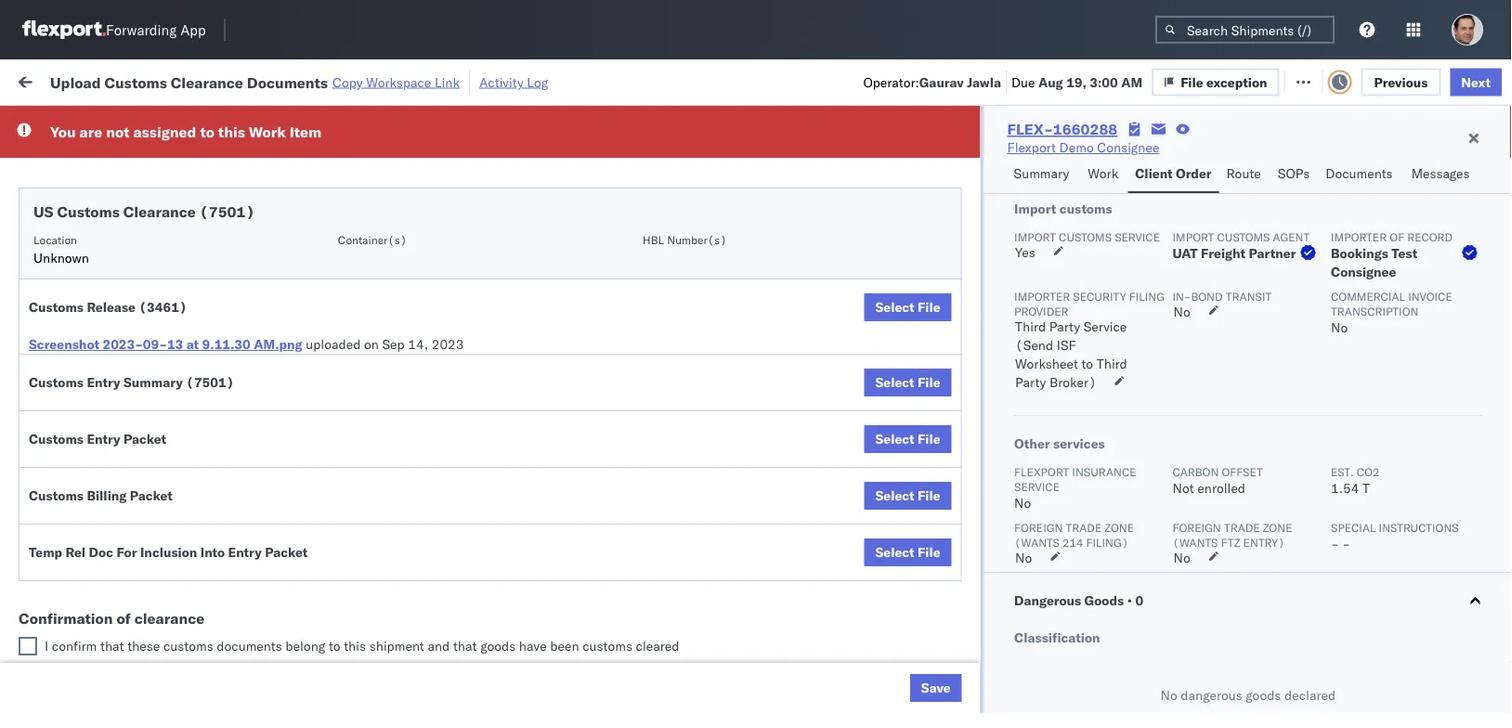 Task type: locate. For each thing, give the bounding box(es) containing it.
feb for confirm delivery link
[[386, 472, 409, 488]]

import for import customs service
[[1014, 230, 1056, 244]]

assigned
[[133, 123, 197, 141]]

1 : from the left
[[133, 115, 137, 129]]

sep
[[382, 336, 405, 353]]

0 vertical spatial lcl
[[610, 145, 633, 161]]

est, right deadline
[[355, 145, 383, 161]]

schedule delivery appointment link down "us customs clearance (7501)"
[[43, 224, 229, 243]]

(wants inside foreign trade zone (wants 214 filing)
[[1014, 536, 1060, 550]]

import work button
[[149, 59, 242, 101]]

appointment down you are not assigned to this work item
[[152, 144, 229, 160]]

third
[[1015, 319, 1046, 335], [1097, 356, 1128, 372]]

trade inside foreign trade zone (wants 214 filing)
[[1066, 521, 1102, 535]]

0 horizontal spatial client
[[690, 152, 720, 166]]

0 vertical spatial entry
[[87, 375, 120, 391]]

angeles
[[199, 175, 246, 191]]

2 schedule pickup from los angeles, ca from the top
[[43, 543, 250, 578]]

3 select file button from the top
[[865, 426, 952, 454]]

at
[[377, 72, 388, 88], [187, 336, 199, 353]]

entry right the into
[[228, 545, 262, 561]]

confirm pickup from los angeles, ca for bookings test consignee
[[43, 380, 243, 414]]

flex-1911466 for 1st schedule pickup from los angeles, ca button from the bottom of the page
[[1026, 635, 1122, 651]]

1 schedule delivery appointment button from the top
[[43, 143, 229, 163]]

1 vertical spatial mawb1234
[[1266, 226, 1338, 243]]

work,
[[195, 115, 225, 129]]

import up for
[[156, 72, 199, 88]]

confirm pickup from los angeles, ca button
[[43, 379, 264, 418], [43, 420, 264, 459]]

zone up entry)
[[1263, 521, 1293, 535]]

screenshot
[[29, 336, 99, 353]]

3 1977428 from the top
[[1066, 431, 1122, 447]]

1977428 up the insurance
[[1066, 431, 1122, 447]]

save
[[922, 680, 951, 697]]

angeles, for confirm pickup from los angeles, ca button associated with honeywell
[[192, 421, 243, 437]]

1 ocean fcl from the top
[[569, 472, 634, 488]]

id
[[1020, 152, 1031, 166]]

by:
[[67, 114, 85, 130]]

1 vertical spatial appointment
[[152, 225, 229, 242]]

est, for confirm delivery link
[[355, 472, 383, 488]]

delivery down not at left top
[[101, 144, 149, 160]]

1 schedule pickup from los angeles, ca from the top
[[43, 298, 250, 333]]

zone inside foreign trade zone (wants 214 filing)
[[1105, 521, 1134, 535]]

2 vertical spatial documents
[[43, 276, 110, 292]]

filing)
[[1086, 536, 1129, 550]]

upload customs clearance documents button
[[43, 256, 264, 295]]

0 vertical spatial 017482927423
[[1266, 267, 1363, 283]]

trade for ftz
[[1224, 521, 1260, 535]]

documents down unknown
[[43, 276, 110, 292]]

3 appointment from the top
[[152, 348, 229, 364]]

1 ocean from the top
[[569, 145, 607, 161]]

pm down deadline
[[331, 185, 351, 202]]

party up isf
[[1049, 319, 1080, 335]]

7 schedule from the top
[[43, 584, 98, 600]]

2 vertical spatial 17,
[[411, 226, 432, 243]]

None checkbox
[[19, 638, 37, 656]]

delivery up customs entry summary (7501)
[[101, 348, 149, 364]]

no down other
[[1014, 495, 1031, 512]]

1 vertical spatial 1911466
[[1066, 635, 1122, 651]]

angeles, for bookings's schedule pickup from los angeles, ca button
[[199, 584, 250, 600]]

honeywell for confirm pickup from los angeles, ca
[[810, 431, 872, 447]]

select file
[[876, 299, 941, 315], [876, 375, 941, 391], [876, 431, 941, 447], [876, 488, 941, 504], [876, 545, 941, 561]]

3 schedule pickup from los angeles, ca button from the top
[[43, 624, 264, 663]]

select for customs billing packet
[[876, 488, 915, 504]]

25, for 12:00 pm est, feb 25, 2023
[[420, 513, 440, 529]]

2 western from the top
[[970, 226, 1018, 243]]

2150210
[[1066, 267, 1122, 283], [1066, 513, 1122, 529]]

hbl
[[643, 233, 665, 247]]

delivery for 2:59
[[101, 144, 149, 160]]

schedule pickup from los angeles, ca link for honeywell schedule pickup from los angeles, ca button
[[43, 297, 264, 334]]

documents for upload customs clearance documents copy workspace link
[[247, 73, 328, 91]]

clearance inside the upload customs clearance documents
[[144, 257, 204, 273]]

confirm up confirm delivery
[[43, 421, 90, 437]]

customs up uat freight partner
[[1217, 230, 1270, 244]]

1 vertical spatial flex-2150210
[[1026, 513, 1122, 529]]

flex- up classification
[[1026, 594, 1066, 611]]

flex-1911408
[[1026, 390, 1122, 406], [1026, 472, 1122, 488]]

flex-1911408 down worksheet
[[1026, 390, 1122, 406]]

flex-1977428 up the insurance
[[1026, 431, 1122, 447]]

bookings
[[1331, 245, 1389, 262], [810, 390, 865, 406], [690, 472, 744, 488], [810, 472, 865, 488], [810, 553, 865, 570], [810, 594, 865, 611], [810, 676, 865, 692]]

19,
[[1067, 74, 1087, 90]]

1 vertical spatial importer
[[1014, 289, 1070, 303]]

entry for summary
[[87, 375, 120, 391]]

1 horizontal spatial :
[[428, 115, 431, 129]]

forwarding app
[[106, 21, 206, 39]]

2 fcl from the top
[[610, 635, 634, 651]]

ca up i
[[43, 603, 60, 619]]

(wants for foreign trade zone (wants 214 filing)
[[1014, 536, 1060, 550]]

digital
[[1022, 185, 1060, 202], [1022, 226, 1060, 243]]

select file button for customs release (3461)
[[865, 294, 952, 322]]

flexport inside flexport insurance service no
[[1014, 465, 1069, 479]]

1 horizontal spatial on
[[462, 72, 477, 88]]

select file button for customs entry packet
[[865, 426, 952, 454]]

flex-2150210 up the 214
[[1026, 513, 1122, 529]]

0 vertical spatial clearance
[[171, 73, 243, 91]]

upload
[[50, 73, 101, 91], [43, 257, 85, 273], [43, 512, 85, 528]]

2 flex-1911408 from the top
[[1026, 472, 1122, 488]]

0 vertical spatial 1911466
[[1066, 594, 1122, 611]]

1 017482927423 from the top
[[1266, 267, 1363, 283]]

0 vertical spatial confirm pickup from los angeles, ca button
[[43, 379, 264, 418]]

los left the into
[[175, 543, 196, 559]]

schedule up international at left top
[[43, 175, 98, 191]]

2 air from the top
[[569, 267, 586, 283]]

flex-1911466 up classification
[[1026, 594, 1122, 611]]

1 vertical spatial flexport
[[1014, 465, 1069, 479]]

2 confirm pickup from los angeles, ca link from the top
[[43, 420, 264, 457]]

2 select file button from the top
[[865, 369, 952, 397]]

otter left name
[[690, 145, 720, 161]]

select file button for customs billing packet
[[865, 482, 952, 510]]

1 lcl from the top
[[610, 145, 633, 161]]

consignee button
[[801, 148, 968, 166]]

clearance for upload customs clearance documents copy workspace link
[[171, 73, 243, 91]]

1 otter from the left
[[690, 145, 720, 161]]

ocean for otter products - test account
[[569, 145, 607, 161]]

work inside work button
[[1089, 165, 1119, 182]]

service down importer security filing provider
[[1084, 319, 1127, 335]]

1 vertical spatial 2150210
[[1066, 513, 1122, 529]]

2001714 down 1988285
[[1066, 185, 1122, 202]]

1 vertical spatial 3:00
[[299, 267, 327, 283]]

confirmation of clearance
[[19, 610, 205, 628]]

1 flex-1911408 from the top
[[1026, 390, 1122, 406]]

confirm
[[43, 380, 90, 396], [43, 421, 90, 437], [43, 471, 90, 487]]

1 confirm from the top
[[43, 380, 90, 396]]

1 fcl from the top
[[610, 472, 634, 488]]

and
[[428, 638, 450, 655]]

service
[[1084, 319, 1127, 335], [1014, 480, 1060, 494]]

1 schedule delivery appointment from the top
[[43, 144, 229, 160]]

1 vertical spatial 1911408
[[1066, 472, 1122, 488]]

1 horizontal spatial otter
[[810, 145, 841, 161]]

customs entry packet
[[29, 431, 166, 447]]

work
[[202, 72, 234, 88], [249, 123, 286, 141], [1089, 165, 1119, 182]]

2:59 for 2:59 am est, feb 28, 2023
[[299, 553, 327, 570]]

0 vertical spatial fcl
[[610, 472, 634, 488]]

2 schedule pickup from los angeles, ca link from the top
[[43, 542, 264, 579]]

container numbers
[[1145, 145, 1195, 173]]

2023 up the 2:59 am est, feb 28, 2023
[[443, 513, 475, 529]]

deadline button
[[290, 148, 476, 166]]

1 vertical spatial upload
[[43, 257, 85, 273]]

017482927423 for 3:00 pm est, feb 20, 2023
[[1266, 267, 1363, 283]]

digital down id
[[1022, 185, 1060, 202]]

schedule pickup from los angeles, ca link for bookings's schedule pickup from los angeles, ca button
[[43, 583, 264, 620]]

delivery for 10:30
[[101, 348, 149, 364]]

17, down the deadline button
[[411, 185, 432, 202]]

0 vertical spatial schedule pickup from los angeles, ca button
[[43, 297, 264, 336]]

(7501) for us customs clearance (7501)
[[200, 203, 255, 221]]

3:30 pm est, feb 17, 2023 up 3:00 pm est, feb 20, 2023
[[299, 226, 467, 243]]

numbers inside container numbers
[[1145, 159, 1191, 173]]

0 vertical spatial schedule delivery appointment link
[[43, 143, 229, 161]]

numbers for mbl/mawb numbers
[[1333, 152, 1379, 166]]

air
[[569, 185, 586, 202], [569, 267, 586, 283], [569, 513, 586, 529]]

2:59 down item
[[299, 145, 327, 161]]

0 horizontal spatial service
[[1014, 480, 1060, 494]]

1 vertical spatial 17,
[[411, 185, 432, 202]]

foreign up ftz
[[1173, 521, 1221, 535]]

from inside schedule pickup from los angeles international airport
[[145, 175, 172, 191]]

2 (wants from the left
[[1173, 536, 1218, 550]]

select for customs release (3461)
[[876, 299, 915, 315]]

confirm pickup from los angeles, ca link down 09-
[[43, 379, 264, 416]]

foreign inside foreign trade zone (wants ftz entry)
[[1173, 521, 1221, 535]]

1 vertical spatial packet
[[130, 488, 173, 504]]

us
[[33, 203, 53, 221]]

deadline
[[299, 152, 347, 166]]

2 confirm from the top
[[43, 421, 90, 437]]

import up uat
[[1173, 230, 1214, 244]]

status
[[100, 115, 133, 129]]

pickup up confirmation of clearance
[[101, 584, 141, 600]]

zone for entry)
[[1263, 521, 1293, 535]]

0 horizontal spatial foreign
[[1014, 521, 1063, 535]]

1 flex-2150210 from the top
[[1026, 267, 1122, 283]]

0 vertical spatial 2:59
[[299, 145, 327, 161]]

0 vertical spatial at
[[377, 72, 388, 88]]

schedule pickup from los angeles, ca button
[[43, 297, 264, 336], [43, 583, 264, 622], [43, 624, 264, 663]]

3 schedule delivery appointment from the top
[[43, 348, 229, 364]]

3 confirm from the top
[[43, 471, 90, 487]]

3 schedule pickup from los angeles, ca from the top
[[43, 584, 250, 619]]

client name
[[690, 152, 752, 166]]

0 vertical spatial demu1232567
[[1145, 471, 1239, 487]]

1 vertical spatial service
[[1014, 480, 1060, 494]]

0 vertical spatial flex-2150210
[[1026, 267, 1122, 283]]

foreign for foreign trade zone (wants ftz entry)
[[1173, 521, 1221, 535]]

3 schedule pickup from los angeles, ca link from the top
[[43, 583, 264, 620]]

schedule delivery appointment button up customs entry summary (7501)
[[43, 347, 229, 368]]

0 horizontal spatial numbers
[[1145, 159, 1191, 173]]

ocean lcl for otter
[[569, 145, 633, 161]]

1 vertical spatial at
[[187, 336, 199, 353]]

2 1911408 from the top
[[1066, 472, 1122, 488]]

import inside 'button'
[[156, 72, 199, 88]]

2 : from the left
[[428, 115, 431, 129]]

of for clearance
[[117, 610, 131, 628]]

4 ocean from the top
[[569, 635, 607, 651]]

3:30 down deadline
[[299, 185, 327, 202]]

file exception button
[[1167, 66, 1294, 94], [1167, 66, 1294, 94], [1152, 68, 1280, 96], [1152, 68, 1280, 96]]

5 resize handle column header from the left
[[779, 144, 801, 714]]

0 vertical spatial service
[[1084, 319, 1127, 335]]

resize handle column header for workitem
[[266, 144, 288, 714]]

client for client name
[[690, 152, 720, 166]]

rel
[[66, 545, 86, 561]]

2 that from the left
[[453, 638, 477, 655]]

ca up confirm delivery
[[43, 439, 60, 455]]

0 horizontal spatial :
[[133, 115, 137, 129]]

1 vertical spatial work
[[249, 123, 286, 141]]

1 western from the top
[[970, 185, 1018, 202]]

clearance for us customs clearance (7501)
[[123, 203, 196, 221]]

snoozed : no
[[384, 115, 451, 129]]

feb down snoozed
[[386, 145, 409, 161]]

select file for customs release (3461)
[[876, 299, 941, 315]]

copy workspace link button
[[333, 74, 460, 90]]

schedule delivery appointment link for 10:30 pm est, feb 21, 2023
[[43, 347, 229, 366]]

resize handle column header for container numbers
[[1234, 144, 1256, 714]]

goods left have
[[481, 638, 516, 655]]

3:00 right 19,
[[1090, 74, 1119, 90]]

upload up rel
[[43, 512, 85, 528]]

6 resize handle column header from the left
[[965, 144, 987, 714]]

8 resize handle column header from the left
[[1234, 144, 1256, 714]]

flex-1911408 down services
[[1026, 472, 1122, 488]]

2 flex-1977428 from the top
[[1026, 349, 1122, 365]]

1 vertical spatial western
[[970, 226, 1018, 243]]

gaurav
[[920, 74, 964, 90]]

services
[[1053, 436, 1105, 452]]

trade inside foreign trade zone (wants ftz entry)
[[1224, 521, 1260, 535]]

western down flex
[[970, 185, 1018, 202]]

0 vertical spatial this
[[218, 123, 245, 141]]

location unknown
[[33, 233, 89, 266]]

client left name
[[690, 152, 720, 166]]

i confirm that these customs documents belong to this shipment and that goods have been customs cleared
[[45, 638, 680, 655]]

1 vertical spatial 3:30
[[299, 226, 327, 243]]

pm for upload proof of delivery
[[339, 513, 359, 529]]

6 ca from the top
[[43, 644, 60, 660]]

(wants left ftz
[[1173, 536, 1218, 550]]

2 vertical spatial schedule delivery appointment button
[[43, 347, 229, 368]]

entry for packet
[[87, 431, 120, 447]]

0 vertical spatial documents
[[247, 73, 328, 91]]

pm for schedule pickup from los angeles international airport
[[331, 185, 351, 202]]

importer for importer security filing provider
[[1014, 289, 1070, 303]]

1 vertical spatial ocean lcl
[[569, 349, 633, 365]]

service inside third party service (send isf worksheet to third party broker)
[[1084, 319, 1127, 335]]

1 vertical spatial 017482927423
[[1266, 513, 1363, 529]]

1 appointment from the top
[[152, 144, 229, 160]]

0 vertical spatial third
[[1015, 319, 1046, 335]]

schedule delivery appointment for 2:59 am est, feb 17, 2023
[[43, 144, 229, 160]]

select file for temp rel doc for inclusion into entry packet
[[876, 545, 941, 561]]

0 vertical spatial (7501)
[[200, 203, 255, 221]]

1 flex-1911466 from the top
[[1026, 594, 1122, 611]]

clearance for upload customs clearance documents
[[144, 257, 204, 273]]

mawb1234 down sops
[[1266, 185, 1338, 202]]

foreign for foreign trade zone (wants 214 filing)
[[1014, 521, 1063, 535]]

flex-1911466
[[1026, 594, 1122, 611], [1026, 635, 1122, 651]]

1 confirm pickup from los angeles, ca button from the top
[[43, 379, 264, 418]]

1 vertical spatial 25,
[[420, 513, 440, 529]]

trade up the 214
[[1066, 521, 1102, 535]]

1 trade from the left
[[1066, 521, 1102, 535]]

flex-1977428
[[1026, 308, 1122, 324], [1026, 349, 1122, 365], [1026, 431, 1122, 447]]

ocean lcl
[[569, 145, 633, 161], [569, 349, 633, 365]]

schedule delivery appointment button down not at left top
[[43, 143, 229, 163]]

est, for upload customs clearance documents link
[[354, 267, 382, 283]]

1 2:59 from the top
[[299, 145, 327, 161]]

1 horizontal spatial to
[[329, 638, 341, 655]]

0 horizontal spatial work
[[202, 72, 234, 88]]

2:59 for 2:59 am est, mar 3, 2023
[[299, 635, 327, 651]]

1 flex-1977428 from the top
[[1026, 308, 1122, 324]]

2 ocean lcl from the top
[[569, 349, 633, 365]]

flexport demo consignee link
[[1008, 138, 1160, 157]]

ca down temp
[[43, 562, 60, 578]]

2 vertical spatial air
[[569, 513, 586, 529]]

flex-2001714 down flex-1988285
[[1026, 185, 1122, 202]]

0 vertical spatial western
[[970, 185, 1018, 202]]

numbers
[[1333, 152, 1379, 166], [1145, 159, 1191, 173]]

select for temp rel doc for inclusion into entry packet
[[876, 545, 915, 561]]

0
[[1136, 593, 1144, 609]]

zone inside foreign trade zone (wants ftz entry)
[[1263, 521, 1293, 535]]

importer inside importer security filing provider
[[1014, 289, 1070, 303]]

est, up 12:00 pm est, feb 25, 2023
[[355, 472, 383, 488]]

los up 13
[[175, 298, 196, 314]]

feb
[[386, 145, 409, 161], [385, 185, 408, 202], [385, 226, 408, 243], [385, 267, 408, 283], [393, 349, 416, 365], [386, 472, 409, 488], [393, 513, 416, 529], [386, 553, 409, 570]]

pickup right confirm
[[101, 625, 141, 641]]

1 vertical spatial 3:30 pm est, feb 17, 2023
[[299, 226, 467, 243]]

3 2:59 from the top
[[299, 635, 327, 651]]

2 select from the top
[[876, 375, 915, 391]]

1 vertical spatial digital
[[1022, 226, 1060, 243]]

3 select file from the top
[[876, 431, 941, 447]]

017482927423 for 12:00 pm est, feb 25, 2023
[[1266, 513, 1363, 529]]

select file button for customs entry summary (7501)
[[865, 369, 952, 397]]

5 select from the top
[[876, 545, 915, 561]]

temp
[[29, 545, 62, 561]]

1 vertical spatial air
[[569, 267, 586, 283]]

1 vertical spatial clearance
[[123, 203, 196, 221]]

1 vertical spatial to
[[1082, 356, 1093, 372]]

1 horizontal spatial zone
[[1263, 521, 1293, 535]]

2 schedule from the top
[[43, 175, 98, 191]]

4 schedule from the top
[[43, 298, 98, 314]]

12:00 pm est, feb 25, 2023
[[299, 513, 475, 529]]

upload for proof
[[43, 512, 85, 528]]

4 select from the top
[[876, 488, 915, 504]]

2 1977428 from the top
[[1066, 349, 1122, 365]]

confirm for confirm pickup from los angeles, ca button related to bookings
[[43, 380, 90, 396]]

upload inside the upload customs clearance documents
[[43, 257, 85, 273]]

1 resize handle column header from the left
[[266, 144, 288, 714]]

2 confirm pickup from los angeles, ca button from the top
[[43, 420, 264, 459]]

2 bicu1234565, demu1232567 from the top
[[1145, 676, 1334, 692]]

that down confirmation of clearance
[[100, 638, 124, 655]]

2 digital from the top
[[1022, 226, 1060, 243]]

los inside schedule pickup from los angeles international airport
[[175, 175, 196, 191]]

(wants inside foreign trade zone (wants ftz entry)
[[1173, 536, 1218, 550]]

4 schedule pickup from los angeles, ca link from the top
[[43, 624, 264, 661]]

20,
[[411, 267, 432, 283]]

schedule delivery appointment button down "us customs clearance (7501)"
[[43, 224, 229, 245]]

12:00
[[299, 513, 336, 529]]

4 select file from the top
[[876, 488, 941, 504]]

feb for upload customs clearance documents link
[[385, 267, 408, 283]]

los left angeles
[[175, 175, 196, 191]]

1 vertical spatial (7501)
[[186, 375, 234, 391]]

flex-1660288
[[1008, 120, 1118, 138]]

client inside button
[[690, 152, 720, 166]]

ocean
[[569, 145, 607, 161], [569, 349, 607, 365], [569, 472, 607, 488], [569, 635, 607, 651]]

0 vertical spatial confirm
[[43, 380, 90, 396]]

0 vertical spatial digital
[[1022, 185, 1060, 202]]

client inside button
[[1136, 165, 1173, 182]]

flex-2150210 up importer security filing provider
[[1026, 267, 1122, 283]]

09-
[[143, 336, 167, 353]]

of inside "link"
[[123, 512, 135, 528]]

2 confirm pickup from los angeles, ca from the top
[[43, 421, 243, 455]]

1 horizontal spatial summary
[[1014, 165, 1070, 182]]

service for third party service (send isf worksheet to third party broker)
[[1084, 319, 1127, 335]]

1 vertical spatial confirm pickup from los angeles, ca
[[43, 421, 243, 455]]

2 ocean fcl from the top
[[569, 635, 634, 651]]

2 schedule pickup from los angeles, ca button from the top
[[43, 583, 264, 622]]

1 vertical spatial integration test account - western digital
[[810, 226, 1060, 243]]

2 horizontal spatial to
[[1082, 356, 1093, 372]]

ca down confirmation
[[43, 644, 60, 660]]

file for customs release (3461)
[[918, 299, 941, 315]]

1 foreign from the left
[[1014, 521, 1063, 535]]

select for customs entry packet
[[876, 431, 915, 447]]

mawb1234 up partner
[[1266, 226, 1338, 243]]

angeles, for 1st schedule pickup from los angeles, ca button from the bottom of the page
[[199, 625, 250, 641]]

container
[[1145, 145, 1195, 158]]

work up the status : ready for work, blocked, in progress
[[202, 72, 234, 88]]

1 horizontal spatial that
[[453, 638, 477, 655]]

1 horizontal spatial third
[[1097, 356, 1128, 372]]

app
[[180, 21, 206, 39]]

work down 1988285
[[1089, 165, 1119, 182]]

1977428 for schedule delivery appointment
[[1066, 349, 1122, 365]]

1 vertical spatial flex-1911466
[[1026, 635, 1122, 651]]

schedule pickup from los angeles, ca button for honeywell
[[43, 297, 264, 336]]

0 vertical spatial 17,
[[412, 145, 433, 161]]

3 schedule delivery appointment link from the top
[[43, 347, 229, 366]]

flex-1977428 for schedule delivery appointment
[[1026, 349, 1122, 365]]

1 ocean lcl from the top
[[569, 145, 633, 161]]

resize handle column header
[[266, 144, 288, 714], [472, 144, 494, 714], [537, 144, 559, 714], [658, 144, 680, 714], [779, 144, 801, 714], [965, 144, 987, 714], [1113, 144, 1136, 714], [1234, 144, 1256, 714], [1466, 144, 1489, 714], [1479, 144, 1501, 714]]

resize handle column header for client name
[[779, 144, 801, 714]]

2:59
[[299, 145, 327, 161], [299, 553, 327, 570], [299, 635, 327, 651]]

1 horizontal spatial (wants
[[1173, 536, 1218, 550]]

(wants
[[1014, 536, 1060, 550], [1173, 536, 1218, 550]]

test
[[791, 145, 816, 161], [878, 185, 902, 202], [878, 226, 902, 243], [1392, 245, 1418, 262], [757, 267, 782, 283], [878, 267, 902, 283], [886, 308, 911, 324], [766, 349, 790, 365], [886, 349, 911, 365], [868, 390, 893, 406], [886, 431, 911, 447], [747, 472, 772, 488], [868, 472, 893, 488], [757, 513, 782, 529], [878, 513, 902, 529], [868, 553, 893, 570], [868, 594, 893, 611], [868, 676, 893, 692]]

1 vertical spatial 1977428
[[1066, 349, 1122, 365]]

delivery inside "link"
[[138, 512, 186, 528]]

(send
[[1015, 337, 1054, 354]]

client down container
[[1136, 165, 1173, 182]]

3:00 pm est, feb 20, 2023
[[299, 267, 467, 283]]

from right for
[[145, 543, 172, 559]]

2 vertical spatial appointment
[[152, 348, 229, 364]]

25, up 28,
[[420, 513, 440, 529]]

customs down confirm delivery
[[29, 488, 84, 504]]

flex-1911408 for confirm delivery
[[1026, 472, 1122, 488]]

0 vertical spatial summary
[[1014, 165, 1070, 182]]

on left sep
[[364, 336, 379, 353]]

2 017482927423 from the top
[[1266, 513, 1363, 529]]

flex-1919147 button
[[996, 549, 1126, 575], [996, 549, 1126, 575]]

0 vertical spatial packet
[[124, 431, 166, 447]]

0 vertical spatial 2150210
[[1066, 267, 1122, 283]]

otter for otter products, llc
[[810, 145, 841, 161]]

file for temp rel doc for inclusion into entry packet
[[918, 545, 941, 561]]

0 horizontal spatial third
[[1015, 319, 1046, 335]]

1 1911408 from the top
[[1066, 390, 1122, 406]]

1 vertical spatial flex-2001714
[[1026, 226, 1122, 243]]

1 vertical spatial demu1232567
[[1240, 594, 1334, 610]]

select for customs entry summary (7501)
[[876, 375, 915, 391]]

est, for schedule delivery appointment "link" corresponding to 10:30 pm est, feb 21, 2023
[[362, 349, 390, 365]]

2:59 am est, feb 28, 2023
[[299, 553, 468, 570]]

delivery inside button
[[94, 471, 141, 487]]

1 vertical spatial this
[[344, 638, 366, 655]]

clearance
[[171, 73, 243, 91], [123, 203, 196, 221], [144, 257, 204, 273]]

1 vertical spatial flex-1911408
[[1026, 472, 1122, 488]]

upload inside "link"
[[43, 512, 85, 528]]

1 schedule pickup from los angeles, ca link from the top
[[43, 297, 264, 334]]

2 flex-2150210 from the top
[[1026, 513, 1122, 529]]

2 appointment from the top
[[152, 225, 229, 242]]

5 schedule from the top
[[43, 348, 98, 364]]

pm down container(s)
[[331, 267, 351, 283]]

1 horizontal spatial foreign
[[1173, 521, 1221, 535]]

schedule left 2023-
[[43, 348, 98, 364]]

0 vertical spatial 1911408
[[1066, 390, 1122, 406]]

to inside third party service (send isf worksheet to third party broker)
[[1082, 356, 1093, 372]]

3 flex-1977428 from the top
[[1026, 431, 1122, 447]]

(7501) down angeles
[[200, 203, 255, 221]]

carbon offset not enrolled
[[1173, 465, 1263, 497]]

air for 12:00 pm est, feb 25, 2023
[[569, 513, 586, 529]]

0 vertical spatial ocean lcl
[[569, 145, 633, 161]]

select
[[876, 299, 915, 315], [876, 375, 915, 391], [876, 431, 915, 447], [876, 488, 915, 504], [876, 545, 915, 561]]

1 schedule pickup from los angeles, ca button from the top
[[43, 297, 264, 336]]

honeywell for schedule pickup from los angeles, ca
[[810, 308, 872, 324]]

1 select file button from the top
[[865, 294, 952, 322]]

am for 2:59 am est, mar 3, 2023
[[331, 635, 352, 651]]

1 vertical spatial flex-1977428
[[1026, 349, 1122, 365]]

2 vertical spatial to
[[329, 638, 341, 655]]

3:00 up uploaded
[[299, 267, 327, 283]]

lcl
[[610, 145, 633, 161], [610, 349, 633, 365]]

0 vertical spatial flex-1977428
[[1026, 308, 1122, 324]]

flex-1911408 for confirm pickup from los angeles, ca
[[1026, 390, 1122, 406]]

you are not assigned to this work item
[[50, 123, 322, 141]]

service inside flexport insurance service no
[[1014, 480, 1060, 494]]

2 flex-1911466 from the top
[[1026, 635, 1122, 651]]

2 vertical spatial demu1232567
[[1240, 676, 1334, 692]]

0 vertical spatial flex-2001714
[[1026, 185, 1122, 202]]

are
[[80, 123, 102, 141]]

1 select file from the top
[[876, 299, 941, 315]]

trade up ftz
[[1224, 521, 1260, 535]]

delivery up billing
[[94, 471, 141, 487]]

am right belong at the left bottom of the page
[[331, 635, 352, 651]]

third down importer security filing provider
[[1097, 356, 1128, 372]]

workitem
[[20, 152, 69, 166]]

2 select file from the top
[[876, 375, 941, 391]]

this right for
[[218, 123, 245, 141]]

my
[[19, 67, 48, 93]]

flex-
[[1008, 120, 1054, 138], [1026, 145, 1066, 161], [1026, 185, 1066, 202], [1026, 226, 1066, 243], [1026, 267, 1066, 283], [1026, 308, 1066, 324], [1026, 349, 1066, 365], [1026, 390, 1066, 406], [1026, 431, 1066, 447], [1026, 472, 1066, 488], [1026, 513, 1066, 529], [1026, 553, 1066, 570], [1026, 594, 1066, 611], [1026, 635, 1066, 651]]

from down upload customs clearance documents button
[[145, 298, 172, 314]]

am for 2:59 am est, feb 17, 2023
[[331, 145, 352, 161]]

schedule up confirmation
[[43, 584, 98, 600]]

0 vertical spatial flex-1911408
[[1026, 390, 1122, 406]]

documents inside the upload customs clearance documents
[[43, 276, 110, 292]]

1911408
[[1066, 390, 1122, 406], [1066, 472, 1122, 488]]

classification
[[1014, 630, 1100, 646]]

1 vertical spatial schedule delivery appointment
[[43, 225, 229, 242]]

1 confirm pickup from los angeles, ca from the top
[[43, 380, 243, 414]]

1 zone from the left
[[1105, 521, 1134, 535]]

importer up the commercial
[[1331, 230, 1387, 244]]

ca up customs entry packet
[[43, 398, 60, 414]]

0 vertical spatial of
[[1390, 230, 1405, 244]]

1 vertical spatial schedule delivery appointment link
[[43, 224, 229, 243]]

client
[[690, 152, 720, 166], [1136, 165, 1173, 182]]

2:59 for 2:59 am est, feb 17, 2023
[[299, 145, 327, 161]]

on right link
[[462, 72, 477, 88]]

foreign inside foreign trade zone (wants 214 filing)
[[1014, 521, 1063, 535]]

schedule down proof
[[43, 543, 98, 559]]

upload down location
[[43, 257, 85, 273]]

mode button
[[559, 148, 662, 166]]

angeles,
[[199, 298, 250, 314], [192, 380, 243, 396], [192, 421, 243, 437], [199, 543, 250, 559], [199, 584, 250, 600], [199, 625, 250, 641]]

0 vertical spatial goods
[[481, 638, 516, 655]]

confirm pickup from los angeles, ca down 09-
[[43, 380, 243, 414]]

2 otter from the left
[[810, 145, 841, 161]]

summary inside button
[[1014, 165, 1070, 182]]

3 ocean from the top
[[569, 472, 607, 488]]

to up broker)
[[1082, 356, 1093, 372]]

resize handle column header for mode
[[658, 144, 680, 714]]

25, for 3:00 am est, feb 25, 2023
[[412, 472, 433, 488]]

schedule delivery appointment link up customs entry summary (7501)
[[43, 347, 229, 366]]

1911408 down services
[[1066, 472, 1122, 488]]

messages
[[1412, 165, 1471, 182]]

batch
[[1409, 72, 1445, 88]]

temp rel doc for inclusion into entry packet
[[29, 545, 308, 561]]



Task type: describe. For each thing, give the bounding box(es) containing it.
14,
[[408, 336, 428, 353]]

los up clearance
[[175, 584, 196, 600]]

cleared
[[636, 638, 680, 655]]

1 vertical spatial on
[[364, 336, 379, 353]]

angeles, for confirm pickup from los angeles, ca button related to bookings
[[192, 380, 243, 396]]

schedule pickup from los angeles international airport
[[43, 175, 246, 210]]

customs release (3461)
[[29, 299, 187, 315]]

2 vertical spatial packet
[[265, 545, 308, 561]]

dangerous
[[1014, 593, 1081, 609]]

forwarding
[[106, 21, 177, 39]]

1911408 for confirm delivery
[[1066, 472, 1122, 488]]

for
[[177, 115, 192, 129]]

13
[[167, 336, 183, 353]]

2 3:30 from the top
[[299, 226, 327, 243]]

products,
[[844, 145, 901, 161]]

item
[[290, 123, 322, 141]]

est, for schedule delivery appointment "link" associated with 2:59 am est, feb 17, 2023
[[355, 145, 383, 161]]

1 3:30 from the top
[[299, 185, 327, 202]]

honeywell - test account for schedule delivery appointment
[[810, 349, 964, 365]]

filtered by:
[[19, 114, 85, 130]]

Search Work text field
[[888, 66, 1090, 94]]

1 digital from the top
[[1022, 185, 1060, 202]]

appointment for 2:59 am est, feb 17, 2023
[[152, 144, 229, 160]]

los down 13
[[168, 380, 189, 396]]

2023 right container(s)
[[435, 226, 467, 243]]

air for 3:30 pm est, feb 17, 2023
[[569, 185, 586, 202]]

2 flex-2001714 from the top
[[1026, 226, 1122, 243]]

los right these
[[175, 625, 196, 641]]

transit
[[1226, 289, 1272, 303]]

airport
[[121, 194, 163, 210]]

invoice
[[1409, 289, 1453, 303]]

blocked,
[[227, 115, 274, 129]]

confirm pickup from los angeles, ca for honeywell - test account
[[43, 421, 243, 455]]

•
[[1127, 593, 1132, 609]]

service for flexport insurance service no
[[1014, 480, 1060, 494]]

2 schedule delivery appointment button from the top
[[43, 224, 229, 245]]

2 1911466 from the top
[[1066, 635, 1122, 651]]

2 vertical spatial entry
[[228, 545, 262, 561]]

flex- down yes
[[1026, 267, 1066, 283]]

0 vertical spatial party
[[1049, 319, 1080, 335]]

proof
[[88, 512, 120, 528]]

2023 right 21,
[[443, 349, 475, 365]]

lcl for otter products - test account
[[610, 145, 633, 161]]

flex- up flexport insurance service no
[[1026, 431, 1066, 447]]

est, left mar
[[355, 635, 383, 651]]

nyku9743990
[[1145, 144, 1236, 160]]

other services
[[1014, 436, 1105, 452]]

from down customs entry summary (7501)
[[137, 421, 164, 437]]

angeles, for honeywell schedule pickup from los angeles, ca button
[[199, 298, 250, 314]]

1 integration test account - western digital from the top
[[810, 185, 1060, 202]]

schedule delivery appointment button for 10:30 pm est, feb 21, 2023
[[43, 347, 229, 368]]

1 2150210 from the top
[[1066, 267, 1122, 283]]

: for snoozed
[[428, 115, 431, 129]]

pickup down 2023-
[[94, 380, 134, 396]]

17, for ocean lcl
[[412, 145, 433, 161]]

customs billing packet
[[29, 488, 173, 504]]

0 horizontal spatial summary
[[124, 375, 183, 391]]

lcl for honeywell - test account
[[610, 349, 633, 365]]

no right snoozed
[[436, 115, 451, 129]]

schedule delivery appointment link for 2:59 am est, feb 17, 2023
[[43, 143, 229, 161]]

dangerous
[[1181, 688, 1243, 704]]

1911408 for confirm pickup from los angeles, ca
[[1066, 390, 1122, 406]]

commercial
[[1331, 289, 1406, 303]]

pm for schedule delivery appointment
[[339, 349, 359, 365]]

customs down clearance
[[164, 638, 213, 655]]

10 resize handle column header from the left
[[1479, 144, 1501, 714]]

honeywell - test account for schedule pickup from los angeles, ca
[[810, 308, 964, 324]]

2023 down the deadline button
[[435, 185, 467, 202]]

insurance
[[1072, 465, 1137, 479]]

customs right the been
[[583, 638, 633, 655]]

select file for customs billing packet
[[876, 488, 941, 504]]

upload customs clearance documents copy workspace link
[[50, 73, 460, 91]]

est, down 12:00 pm est, feb 25, 2023
[[355, 553, 383, 570]]

zone for filing)
[[1105, 521, 1134, 535]]

confirm pickup from los angeles, ca button for honeywell
[[43, 420, 264, 459]]

2 2001714 from the top
[[1066, 226, 1122, 243]]

from down 09-
[[137, 380, 164, 396]]

select file button for temp rel doc for inclusion into entry packet
[[865, 539, 952, 567]]

214
[[1063, 536, 1083, 550]]

2 bicu1234565, from the top
[[1145, 676, 1236, 692]]

file for customs entry packet
[[918, 431, 941, 447]]

flex-1977428 for confirm pickup from los angeles, ca
[[1026, 431, 1122, 447]]

of for record
[[1390, 230, 1405, 244]]

3 ca from the top
[[43, 439, 60, 455]]

est, up 3:00 pm est, feb 20, 2023
[[354, 226, 382, 243]]

0 horizontal spatial to
[[200, 123, 215, 141]]

8 schedule from the top
[[43, 625, 98, 641]]

no inside flexport insurance service no
[[1014, 495, 1031, 512]]

no dangerous goods declared
[[1161, 688, 1336, 704]]

resize handle column header for consignee
[[965, 144, 987, 714]]

flexport. image
[[22, 20, 106, 39]]

0 vertical spatial on
[[462, 72, 477, 88]]

2023 right 28,
[[436, 553, 468, 570]]

packet for customs entry packet
[[124, 431, 166, 447]]

order
[[1177, 165, 1212, 182]]

flxt00001977428a
[[1266, 308, 1394, 324]]

bond
[[1191, 289, 1223, 303]]

import customs service
[[1014, 230, 1160, 244]]

importer for importer of record
[[1331, 230, 1387, 244]]

2:59 am est, mar 3, 2023
[[299, 635, 462, 651]]

flex-1919147
[[1026, 553, 1122, 570]]

freight
[[1201, 245, 1246, 262]]

feb left 28,
[[386, 553, 409, 570]]

broker)
[[1050, 375, 1097, 391]]

importer security filing provider
[[1014, 289, 1165, 318]]

delivery down "us customs clearance (7501)"
[[101, 225, 149, 242]]

no left dangerous
[[1161, 688, 1178, 704]]

client for client order
[[1136, 165, 1173, 182]]

flex- up id
[[1008, 120, 1054, 138]]

3:00 for bookings test consignee
[[299, 472, 327, 488]]

demo123
[[1266, 472, 1328, 488]]

am right 19,
[[1122, 74, 1143, 90]]

1 horizontal spatial at
[[377, 72, 388, 88]]

agent
[[1273, 230, 1310, 244]]

filtered
[[19, 114, 64, 130]]

flex- down flex id button
[[1026, 185, 1066, 202]]

pm for upload customs clearance documents
[[331, 267, 351, 283]]

2023 right 20,
[[435, 267, 467, 283]]

select file for customs entry packet
[[876, 431, 941, 447]]

flex-1977428 for schedule pickup from los angeles, ca
[[1026, 308, 1122, 324]]

flex- down dangerous
[[1026, 635, 1066, 651]]

flexport for flexport insurance service no
[[1014, 465, 1069, 479]]

1 mawb1234 from the top
[[1266, 185, 1338, 202]]

numbers for container numbers
[[1145, 159, 1191, 173]]

1 flex-2001714 from the top
[[1026, 185, 1122, 202]]

schedule pickup from los angeles international airport button
[[43, 174, 264, 213]]

appointment for 10:30 pm est, feb 21, 2023
[[152, 348, 229, 364]]

confirm pickup from los angeles, ca link for bookings
[[43, 379, 264, 416]]

work inside import work 'button'
[[202, 72, 234, 88]]

no inside commercial invoice transcription no
[[1331, 320, 1348, 336]]

hbl number(s)
[[643, 233, 727, 247]]

honeywell - test account for confirm pickup from los angeles, ca
[[810, 431, 964, 447]]

confirm pickup from los angeles, ca link for honeywell
[[43, 420, 264, 457]]

flex- down the 214
[[1026, 553, 1066, 570]]

17, for air
[[411, 185, 432, 202]]

1 vertical spatial party
[[1015, 375, 1046, 391]]

flex-1660288 link
[[1008, 120, 1118, 138]]

customs down screenshot
[[29, 375, 84, 391]]

1 vertical spatial goods
[[1246, 688, 1281, 704]]

ocean fcl for 2:59 am est, mar 3, 2023
[[569, 635, 634, 651]]

import work
[[156, 72, 234, 88]]

2 ca from the top
[[43, 398, 60, 414]]

3 resize handle column header from the left
[[537, 144, 559, 714]]

customs inside the upload customs clearance documents
[[88, 257, 141, 273]]

pm up 3:00 pm est, feb 20, 2023
[[331, 226, 351, 243]]

2023 right 14, at the top of page
[[432, 336, 464, 353]]

0 horizontal spatial goods
[[481, 638, 516, 655]]

los down customs entry summary (7501)
[[168, 421, 189, 437]]

--
[[1266, 676, 1282, 692]]

these
[[127, 638, 160, 655]]

6 schedule from the top
[[43, 543, 98, 559]]

uat freight partner
[[1173, 245, 1296, 262]]

in-
[[1173, 289, 1191, 303]]

(10)
[[301, 72, 333, 88]]

schedule inside schedule pickup from los angeles international airport
[[43, 175, 98, 191]]

otter products - test account
[[690, 145, 868, 161]]

feb for schedule delivery appointment "link" associated with 2:59 am est, feb 17, 2023
[[386, 145, 409, 161]]

1977428 for confirm pickup from los angeles, ca
[[1066, 431, 1122, 447]]

from down temp rel doc for inclusion into entry packet
[[145, 625, 172, 641]]

4 ca from the top
[[43, 562, 60, 578]]

isf
[[1057, 337, 1076, 354]]

shipment
[[370, 638, 424, 655]]

aug
[[1039, 74, 1064, 90]]

customs for import customs service
[[1059, 230, 1112, 244]]

customs up confirm delivery
[[29, 431, 84, 447]]

flexport insurance service no
[[1014, 465, 1137, 512]]

pickup down customs entry summary (7501)
[[94, 421, 134, 437]]

1 schedule from the top
[[43, 144, 98, 160]]

i
[[45, 638, 48, 655]]

import for import work
[[156, 72, 199, 88]]

1 bicu1234565, demu1232567 from the top
[[1145, 594, 1334, 610]]

feb for upload proof of delivery "link"
[[393, 513, 416, 529]]

log
[[527, 74, 549, 90]]

location
[[33, 233, 77, 247]]

track
[[481, 72, 511, 88]]

2 mawb1234 from the top
[[1266, 226, 1338, 243]]

1 vertical spatial third
[[1097, 356, 1128, 372]]

2 integration test account - western digital from the top
[[810, 226, 1060, 243]]

llc
[[905, 145, 927, 161]]

been
[[550, 638, 579, 655]]

no down foreign trade zone (wants ftz entry)
[[1174, 550, 1191, 566]]

flex- up "(send"
[[1026, 308, 1066, 324]]

international
[[43, 194, 118, 210]]

pickup down the upload customs clearance documents
[[101, 298, 141, 314]]

schedule delivery appointment button for 2:59 am est, feb 17, 2023
[[43, 143, 229, 163]]

customs up location
[[57, 203, 120, 221]]

partner
[[1249, 245, 1296, 262]]

you
[[50, 123, 76, 141]]

flex- down worksheet
[[1026, 390, 1066, 406]]

from up clearance
[[145, 584, 172, 600]]

resize handle column header for deadline
[[472, 144, 494, 714]]

3 schedule from the top
[[43, 225, 98, 242]]

otter for otter products - test account
[[690, 145, 720, 161]]

trade for 214
[[1066, 521, 1102, 535]]

consignee inside button
[[810, 152, 864, 166]]

0 vertical spatial 3:00
[[1090, 74, 1119, 90]]

other
[[1014, 436, 1050, 452]]

resize handle column header for flex id
[[1113, 144, 1136, 714]]

1 horizontal spatial this
[[344, 638, 366, 655]]

due
[[1012, 74, 1036, 90]]

feb up 3:00 pm est, feb 20, 2023
[[385, 226, 408, 243]]

1 3:30 pm est, feb 17, 2023 from the top
[[299, 185, 467, 202]]

1 bicu1234565, from the top
[[1145, 594, 1236, 610]]

9 resize handle column header from the left
[[1466, 144, 1489, 714]]

workspace
[[366, 74, 432, 90]]

flex-1911466 for bookings's schedule pickup from los angeles, ca button
[[1026, 594, 1122, 611]]

container numbers button
[[1136, 140, 1238, 174]]

1 ca from the top
[[43, 316, 60, 333]]

copy
[[333, 74, 363, 90]]

2 3:30 pm est, feb 17, 2023 from the top
[[299, 226, 467, 243]]

client order
[[1136, 165, 1212, 182]]

flex- down flex-1660288 link
[[1026, 145, 1066, 161]]

customs entry summary (7501)
[[29, 375, 234, 391]]

am for 2:59 am est, feb 28, 2023
[[331, 553, 352, 570]]

2 2150210 from the top
[[1066, 513, 1122, 529]]

security
[[1073, 289, 1126, 303]]

file for customs billing packet
[[918, 488, 941, 504]]

0 horizontal spatial at
[[187, 336, 199, 353]]

upload for customs
[[43, 257, 85, 273]]

5 ca from the top
[[43, 603, 60, 619]]

operator:
[[864, 74, 920, 90]]

am.png
[[254, 336, 303, 353]]

upload proof of delivery
[[43, 512, 186, 528]]

187
[[435, 72, 459, 88]]

confirm pickup from los angeles, ca button for bookings
[[43, 379, 264, 418]]

no down in-
[[1174, 304, 1191, 320]]

pickup inside schedule pickup from los angeles international airport
[[101, 175, 141, 191]]

customs up screenshot
[[29, 299, 84, 315]]

2023 down snoozed : no
[[436, 145, 468, 161]]

documents for upload customs clearance documents
[[43, 276, 110, 292]]

customs for import customs agent
[[1217, 230, 1270, 244]]

no up dangerous
[[1015, 550, 1032, 566]]

customs up status
[[105, 73, 167, 91]]

confirm delivery link
[[43, 470, 141, 488]]

forwarding app link
[[22, 20, 206, 39]]

belong
[[286, 638, 325, 655]]

flex- up broker)
[[1026, 349, 1066, 365]]

risk
[[392, 72, 413, 88]]

flex- up yes
[[1026, 226, 1066, 243]]

1 that from the left
[[100, 638, 124, 655]]

confirm for confirm pickup from los angeles, ca button associated with honeywell
[[43, 421, 90, 437]]

pickup down upload proof of delivery button on the bottom
[[101, 543, 141, 559]]

documents inside button
[[1326, 165, 1394, 182]]

am for 3:00 am est, feb 25, 2023
[[331, 472, 352, 488]]

778
[[349, 72, 373, 88]]

into
[[200, 545, 225, 561]]

schedule pickup from los angeles, ca for honeywell schedule pickup from los angeles, ca button
[[43, 298, 250, 333]]

2023 right 3,
[[430, 635, 462, 651]]

ocean for bookings test consignee
[[569, 472, 607, 488]]

uat
[[1173, 245, 1198, 262]]

status : ready for work, blocked, in progress
[[100, 115, 336, 129]]

0 vertical spatial upload
[[50, 73, 101, 91]]

fcl for 2:59 am est, mar 3, 2023
[[610, 635, 634, 651]]

2023 up 12:00 pm est, feb 25, 2023
[[436, 472, 468, 488]]

flex- down other
[[1026, 472, 1066, 488]]

1 2001714 from the top
[[1066, 185, 1122, 202]]

flexport for flexport demo consignee
[[1008, 139, 1057, 156]]

2 schedule delivery appointment link from the top
[[43, 224, 229, 243]]

flex- up the 214
[[1026, 513, 1066, 529]]

1 1911466 from the top
[[1066, 594, 1122, 611]]

est, for upload proof of delivery "link"
[[362, 513, 390, 529]]

Search Shipments (/) text field
[[1156, 16, 1335, 44]]

carbon
[[1173, 465, 1219, 479]]

foreign trade zone (wants ftz entry)
[[1173, 521, 1293, 550]]

import for import customs
[[1014, 201, 1057, 217]]

2:59 am est, feb 17, 2023
[[299, 145, 468, 161]]

ocean fcl for 3:00 am est, feb 25, 2023
[[569, 472, 634, 488]]

snoozed
[[384, 115, 428, 129]]

2 schedule delivery appointment from the top
[[43, 225, 229, 242]]

feb for schedule delivery appointment "link" corresponding to 10:30 pm est, feb 21, 2023
[[393, 349, 416, 365]]

schedule pickup from los angeles, ca for bookings's schedule pickup from los angeles, ca button
[[43, 584, 250, 619]]



Task type: vqa. For each thing, say whether or not it's contained in the screenshot.
"(0)" for External (0)
no



